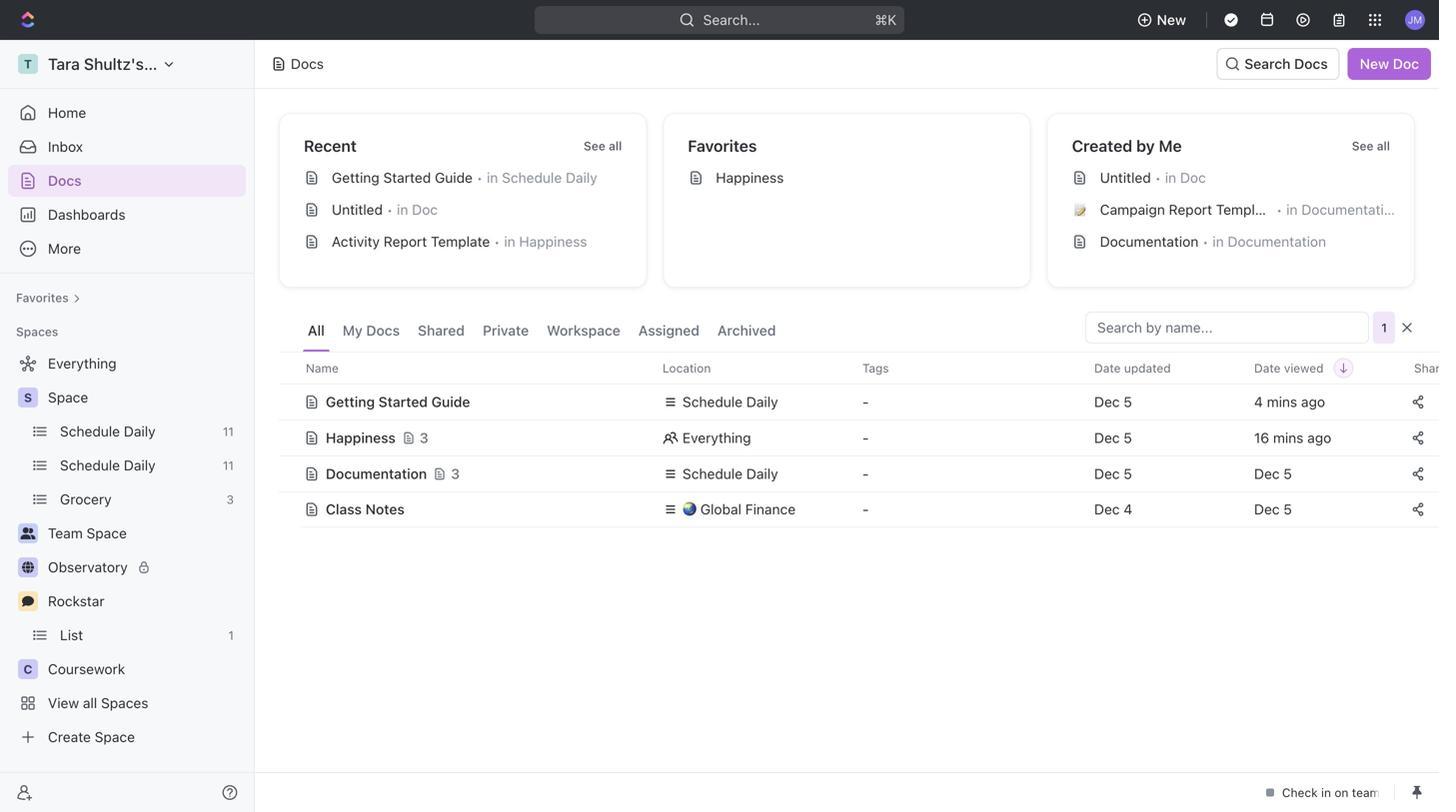 Task type: describe. For each thing, give the bounding box(es) containing it.
3 for documentation
[[451, 466, 460, 482]]

favorites button
[[8, 286, 89, 310]]

schedule up grocery
[[60, 457, 120, 474]]

search...
[[703, 11, 760, 28]]

template for activity report template
[[431, 233, 490, 250]]

date for date viewed
[[1254, 361, 1281, 375]]

2 - from the top
[[862, 430, 869, 446]]

sidebar navigation
[[0, 40, 259, 813]]

rockstar link
[[48, 586, 242, 618]]

location
[[663, 361, 711, 375]]

documentation • in documentation
[[1100, 233, 1326, 250]]

new for new doc
[[1360, 55, 1389, 72]]

date updated button
[[1082, 353, 1183, 384]]

everything inside everything link
[[48, 355, 117, 372]]

dec 4
[[1094, 501, 1133, 518]]

my docs button
[[338, 312, 405, 352]]

• inside activity report template • in happiness
[[494, 234, 500, 249]]

observatory link
[[48, 552, 242, 584]]

2 horizontal spatial happiness
[[716, 169, 784, 186]]

0 horizontal spatial untitled
[[332, 201, 383, 218]]

mins for 4
[[1267, 394, 1297, 410]]

favorites inside button
[[16, 291, 69, 305]]

docs inside button
[[1294, 55, 1328, 72]]

see all button for created by me
[[1344, 134, 1398, 158]]

5 for dec 5
[[1124, 466, 1132, 482]]

📝
[[1074, 202, 1087, 217]]

updated
[[1124, 361, 1171, 375]]

inbox
[[48, 138, 83, 155]]

1 inside sidebar navigation
[[228, 629, 234, 643]]

list
[[60, 627, 83, 644]]

🌏
[[683, 501, 697, 518]]

• inside documentation • in documentation
[[1203, 234, 1209, 249]]

1 horizontal spatial untitled
[[1100, 169, 1151, 186]]

5 for 4 mins ago
[[1124, 394, 1132, 410]]

c
[[24, 663, 32, 677]]

new button
[[1129, 4, 1198, 36]]

search docs
[[1245, 55, 1328, 72]]

started for getting started guide • in schedule daily
[[383, 169, 431, 186]]

finance
[[745, 501, 796, 518]]

getting started guide • in schedule daily
[[332, 169, 597, 186]]

0 horizontal spatial spaces
[[16, 325, 58, 339]]

documentation inside 'table'
[[326, 466, 427, 482]]

doc inside button
[[1393, 55, 1419, 72]]

see all for recent
[[584, 139, 622, 153]]

docs inside button
[[366, 322, 400, 339]]

jm
[[1408, 14, 1422, 25]]

16 mins ago
[[1254, 430, 1332, 446]]

team
[[48, 525, 83, 542]]

row containing class notes
[[279, 492, 1439, 528]]

ago for 16 mins ago
[[1307, 430, 1332, 446]]

comment image
[[22, 596, 34, 608]]

class notes
[[326, 501, 405, 518]]

coursework
[[48, 661, 125, 678]]

create space link
[[8, 722, 242, 754]]

getting started guide
[[326, 394, 470, 410]]

11 for 2nd schedule daily link from the bottom of the sidebar navigation
[[223, 425, 234, 439]]

row containing name
[[279, 352, 1439, 385]]

docs up recent
[[291, 55, 324, 72]]

see for recent
[[584, 139, 605, 153]]

⌘k
[[875, 11, 897, 28]]

started for getting started guide
[[379, 394, 428, 410]]

private button
[[478, 312, 534, 352]]

archived
[[717, 322, 776, 339]]

1 button
[[1373, 312, 1415, 344]]

more
[[48, 240, 81, 257]]

workspace inside sidebar navigation
[[148, 54, 231, 73]]

search docs button
[[1217, 48, 1340, 80]]

archived button
[[712, 312, 781, 352]]

5 for 16 mins ago
[[1124, 430, 1132, 446]]

my
[[343, 322, 363, 339]]

1 inside button
[[1381, 321, 1387, 335]]

new for new
[[1157, 11, 1186, 28]]

3 - from the top
[[862, 466, 869, 482]]

private
[[483, 322, 529, 339]]

see all for created by me
[[1352, 139, 1390, 153]]

0 horizontal spatial 4
[[1124, 501, 1133, 518]]

🌏 global finance
[[683, 501, 796, 518]]

3 inside sidebar navigation
[[226, 493, 234, 507]]

happiness link
[[680, 162, 1022, 194]]

tara
[[48, 54, 80, 73]]

date viewed
[[1254, 361, 1324, 375]]

assigned button
[[633, 312, 704, 352]]

view
[[48, 695, 79, 712]]

me
[[1159, 136, 1182, 155]]

report for activity
[[384, 233, 427, 250]]

date updated
[[1094, 361, 1171, 375]]

everything link
[[8, 348, 242, 380]]

everything inside row
[[683, 430, 751, 446]]

create space
[[48, 729, 135, 746]]

shultz's
[[84, 54, 144, 73]]

t
[[24, 57, 32, 71]]

1 button
[[1373, 312, 1395, 344]]

viewed
[[1284, 361, 1324, 375]]

schedule daily down location
[[683, 394, 778, 410]]

all for created by me
[[1377, 139, 1390, 153]]

• inside getting started guide • in schedule daily
[[477, 170, 483, 185]]

schedule daily up 🌏 global finance
[[683, 466, 778, 482]]

workspace inside workspace button
[[547, 322, 621, 339]]

s
[[24, 391, 32, 405]]

schedule down the "space" "link"
[[60, 423, 120, 440]]

tab list containing all
[[303, 312, 781, 352]]

create
[[48, 729, 91, 746]]

created
[[1072, 136, 1132, 155]]

0 vertical spatial favorites
[[688, 136, 757, 155]]

home
[[48, 104, 86, 121]]

4 mins ago
[[1254, 394, 1325, 410]]

date viewed button
[[1242, 353, 1354, 384]]

activity report template • in happiness
[[332, 233, 587, 250]]

• inside the campaign report template • in documentation
[[1276, 202, 1282, 217]]

tara shultz's workspace, , element
[[18, 54, 38, 74]]

shar
[[1414, 361, 1439, 375]]

Search by name... text field
[[1097, 313, 1357, 343]]



Task type: vqa. For each thing, say whether or not it's contained in the screenshot.
Add Task 'Button' corresponding to in progress
no



Task type: locate. For each thing, give the bounding box(es) containing it.
4
[[1254, 394, 1263, 410], [1124, 501, 1133, 518]]

4 - from the top
[[862, 501, 869, 518]]

1 horizontal spatial workspace
[[547, 322, 621, 339]]

row containing documentation
[[279, 454, 1439, 494]]

0 vertical spatial happiness
[[716, 169, 784, 186]]

tags
[[862, 361, 889, 375]]

1 vertical spatial workspace
[[547, 322, 621, 339]]

schedule down location
[[683, 394, 743, 410]]

schedule daily down the "space" "link"
[[60, 423, 156, 440]]

getting inside getting started guide button
[[326, 394, 375, 410]]

1 vertical spatial doc
[[1180, 169, 1206, 186]]

dec 5
[[1094, 394, 1132, 410], [1094, 430, 1132, 446], [1094, 466, 1132, 482], [1254, 466, 1292, 482], [1254, 501, 1292, 518]]

new inside button
[[1360, 55, 1389, 72]]

all
[[308, 322, 325, 339]]

in
[[487, 169, 498, 186], [1165, 169, 1176, 186], [397, 201, 408, 218], [1286, 201, 1298, 218], [504, 233, 515, 250], [1213, 233, 1224, 250]]

schedule
[[502, 169, 562, 186], [683, 394, 743, 410], [60, 423, 120, 440], [60, 457, 120, 474], [683, 466, 743, 482]]

workspace
[[148, 54, 231, 73], [547, 322, 621, 339]]

schedule daily link down the "space" "link"
[[60, 416, 215, 448]]

date
[[1094, 361, 1121, 375], [1254, 361, 1281, 375]]

report up documentation • in documentation
[[1169, 201, 1212, 218]]

1 vertical spatial happiness
[[519, 233, 587, 250]]

table
[[279, 352, 1439, 528]]

1 vertical spatial favorites
[[16, 291, 69, 305]]

1 vertical spatial guide
[[431, 394, 470, 410]]

class
[[326, 501, 362, 518]]

shared
[[418, 322, 465, 339]]

2 11 from the top
[[223, 459, 234, 473]]

class notes button
[[304, 492, 639, 528]]

1 vertical spatial 4
[[1124, 501, 1133, 518]]

1 vertical spatial 1
[[228, 629, 234, 643]]

docs down inbox
[[48, 172, 82, 189]]

0 vertical spatial everything
[[48, 355, 117, 372]]

0 vertical spatial space
[[48, 389, 88, 406]]

table containing getting started guide
[[279, 352, 1439, 528]]

3 right grocery link
[[226, 493, 234, 507]]

activity
[[332, 233, 380, 250]]

mins down 'date viewed'
[[1267, 394, 1297, 410]]

dec 5 for dec 5
[[1094, 466, 1132, 482]]

1 horizontal spatial template
[[1216, 201, 1275, 218]]

2 vertical spatial doc
[[412, 201, 438, 218]]

0 vertical spatial report
[[1169, 201, 1212, 218]]

2 see all button from the left
[[1344, 134, 1398, 158]]

space inside 'link'
[[95, 729, 135, 746]]

11
[[223, 425, 234, 439], [223, 459, 234, 473]]

1
[[1381, 321, 1387, 335], [228, 629, 234, 643]]

1 horizontal spatial happiness
[[519, 233, 587, 250]]

started inside getting started guide button
[[379, 394, 428, 410]]

1 row from the top
[[279, 352, 1439, 385]]

spaces down favorites button
[[16, 325, 58, 339]]

schedule up activity report template • in happiness
[[502, 169, 562, 186]]

tree containing everything
[[8, 348, 246, 754]]

guide up activity report template • in happiness
[[435, 169, 473, 186]]

1 horizontal spatial all
[[609, 139, 622, 153]]

date left the updated
[[1094, 361, 1121, 375]]

untitled • in doc up "activity"
[[332, 201, 438, 218]]

doc down me
[[1180, 169, 1206, 186]]

2 horizontal spatial 3
[[451, 466, 460, 482]]

1 horizontal spatial report
[[1169, 201, 1212, 218]]

untitled up "activity"
[[332, 201, 383, 218]]

3 down the getting started guide
[[420, 430, 428, 446]]

docs right search
[[1294, 55, 1328, 72]]

0 vertical spatial ago
[[1301, 394, 1325, 410]]

1 see from the left
[[584, 139, 605, 153]]

ago
[[1301, 394, 1325, 410], [1307, 430, 1332, 446]]

doc
[[1393, 55, 1419, 72], [1180, 169, 1206, 186], [412, 201, 438, 218]]

coursework link
[[48, 654, 242, 686]]

shared button
[[413, 312, 470, 352]]

everything up global
[[683, 430, 751, 446]]

untitled • in doc down by
[[1100, 169, 1206, 186]]

getting for getting started guide
[[326, 394, 375, 410]]

tab list
[[303, 312, 781, 352]]

0 vertical spatial workspace
[[148, 54, 231, 73]]

new doc
[[1360, 55, 1419, 72]]

0 vertical spatial started
[[383, 169, 431, 186]]

0 horizontal spatial see all button
[[576, 134, 630, 158]]

grocery link
[[60, 484, 218, 516]]

1 - from the top
[[862, 394, 869, 410]]

row
[[279, 352, 1439, 385], [279, 384, 1439, 420], [279, 418, 1439, 458], [279, 454, 1439, 494], [279, 492, 1439, 528]]

2 vertical spatial 3
[[226, 493, 234, 507]]

docs right the my
[[366, 322, 400, 339]]

see all button
[[576, 134, 630, 158], [1344, 134, 1398, 158]]

all inside tree
[[83, 695, 97, 712]]

list link
[[60, 620, 220, 652]]

row containing happiness
[[279, 418, 1439, 458]]

0 vertical spatial spaces
[[16, 325, 58, 339]]

0 vertical spatial 1
[[1381, 321, 1387, 335]]

started down my docs button
[[379, 394, 428, 410]]

dec 5 for 16 mins ago
[[1094, 430, 1132, 446]]

see for created by me
[[1352, 139, 1374, 153]]

1 vertical spatial everything
[[683, 430, 751, 446]]

1 horizontal spatial see all button
[[1344, 134, 1398, 158]]

see
[[584, 139, 605, 153], [1352, 139, 1374, 153]]

1 vertical spatial mins
[[1273, 430, 1304, 446]]

space down view all spaces link
[[95, 729, 135, 746]]

getting down recent
[[332, 169, 380, 186]]

my docs
[[343, 322, 400, 339]]

1 vertical spatial untitled
[[332, 201, 383, 218]]

1 vertical spatial untitled • in doc
[[332, 201, 438, 218]]

1 11 from the top
[[223, 425, 234, 439]]

coursework, , element
[[18, 660, 38, 680]]

tara shultz's workspace
[[48, 54, 231, 73]]

16
[[1254, 430, 1269, 446]]

space inside "link"
[[48, 389, 88, 406]]

1 schedule daily link from the top
[[60, 416, 215, 448]]

campaign
[[1100, 201, 1165, 218]]

5 row from the top
[[279, 492, 1439, 528]]

0 vertical spatial untitled • in doc
[[1100, 169, 1206, 186]]

tree
[[8, 348, 246, 754]]

see all
[[584, 139, 622, 153], [1352, 139, 1390, 153]]

0 horizontal spatial date
[[1094, 361, 1121, 375]]

1 horizontal spatial new
[[1360, 55, 1389, 72]]

template up documentation • in documentation
[[1216, 201, 1275, 218]]

dashboards link
[[8, 199, 246, 231]]

getting
[[332, 169, 380, 186], [326, 394, 375, 410]]

1 horizontal spatial see
[[1352, 139, 1374, 153]]

workspace right 'shultz's'
[[148, 54, 231, 73]]

0 horizontal spatial template
[[431, 233, 490, 250]]

5
[[1124, 394, 1132, 410], [1124, 430, 1132, 446], [1124, 466, 1132, 482], [1284, 466, 1292, 482], [1284, 501, 1292, 518]]

1 horizontal spatial everything
[[683, 430, 751, 446]]

docs
[[291, 55, 324, 72], [1294, 55, 1328, 72], [48, 172, 82, 189], [366, 322, 400, 339]]

1 horizontal spatial favorites
[[688, 136, 757, 155]]

docs link
[[8, 165, 246, 197]]

3
[[420, 430, 428, 446], [451, 466, 460, 482], [226, 493, 234, 507]]

guide down shared button
[[431, 394, 470, 410]]

doc up activity report template • in happiness
[[412, 201, 438, 218]]

space up the observatory
[[87, 525, 127, 542]]

untitled
[[1100, 169, 1151, 186], [332, 201, 383, 218]]

2 see from the left
[[1352, 139, 1374, 153]]

0 vertical spatial schedule daily link
[[60, 416, 215, 448]]

report for campaign
[[1169, 201, 1212, 218]]

0 horizontal spatial doc
[[412, 201, 438, 218]]

favorites
[[688, 136, 757, 155], [16, 291, 69, 305]]

1 vertical spatial space
[[87, 525, 127, 542]]

grocery
[[60, 491, 112, 508]]

getting started guide button
[[304, 384, 639, 420]]

search
[[1245, 55, 1291, 72]]

guide inside getting started guide button
[[431, 394, 470, 410]]

guide for getting started guide • in schedule daily
[[435, 169, 473, 186]]

2 vertical spatial happiness
[[326, 430, 396, 446]]

0 vertical spatial 11
[[223, 425, 234, 439]]

1 horizontal spatial see all
[[1352, 139, 1390, 153]]

dec
[[1094, 394, 1120, 410], [1094, 430, 1120, 446], [1094, 466, 1120, 482], [1254, 466, 1280, 482], [1094, 501, 1120, 518], [1254, 501, 1280, 518]]

2 schedule daily link from the top
[[60, 450, 215, 482]]

started up activity report template • in happiness
[[383, 169, 431, 186]]

observatory
[[48, 559, 128, 576]]

0 horizontal spatial see
[[584, 139, 605, 153]]

1 see all from the left
[[584, 139, 622, 153]]

3 for happiness
[[420, 430, 428, 446]]

template down getting started guide • in schedule daily
[[431, 233, 490, 250]]

workspace button
[[542, 312, 625, 352]]

inbox link
[[8, 131, 246, 163]]

1 vertical spatial template
[[431, 233, 490, 250]]

1 vertical spatial new
[[1360, 55, 1389, 72]]

0 vertical spatial new
[[1157, 11, 1186, 28]]

2 row from the top
[[279, 384, 1439, 420]]

spaces up 'create space' 'link'
[[101, 695, 148, 712]]

2 horizontal spatial all
[[1377, 139, 1390, 153]]

happiness
[[716, 169, 784, 186], [519, 233, 587, 250], [326, 430, 396, 446]]

by
[[1136, 136, 1155, 155]]

1 vertical spatial getting
[[326, 394, 375, 410]]

template for campaign report template
[[1216, 201, 1275, 218]]

view all spaces
[[48, 695, 148, 712]]

0 horizontal spatial report
[[384, 233, 427, 250]]

0 horizontal spatial 1
[[228, 629, 234, 643]]

guide for getting started guide
[[431, 394, 470, 410]]

global
[[700, 501, 742, 518]]

0 vertical spatial template
[[1216, 201, 1275, 218]]

1 date from the left
[[1094, 361, 1121, 375]]

1 vertical spatial 3
[[451, 466, 460, 482]]

date inside date viewed button
[[1254, 361, 1281, 375]]

1 horizontal spatial date
[[1254, 361, 1281, 375]]

1 horizontal spatial 3
[[420, 430, 428, 446]]

0 horizontal spatial favorites
[[16, 291, 69, 305]]

0 vertical spatial mins
[[1267, 394, 1297, 410]]

schedule daily up grocery
[[60, 457, 156, 474]]

date left viewed
[[1254, 361, 1281, 375]]

mins for 16
[[1273, 430, 1304, 446]]

assigned
[[638, 322, 700, 339]]

row containing getting started guide
[[279, 384, 1439, 420]]

daily
[[566, 169, 597, 186], [746, 394, 778, 410], [124, 423, 156, 440], [124, 457, 156, 474], [746, 466, 778, 482]]

-
[[862, 394, 869, 410], [862, 430, 869, 446], [862, 466, 869, 482], [862, 501, 869, 518]]

new inside "button"
[[1157, 11, 1186, 28]]

user group image
[[20, 528, 35, 540]]

ago down the 4 mins ago
[[1307, 430, 1332, 446]]

template
[[1216, 201, 1275, 218], [431, 233, 490, 250]]

1 horizontal spatial spaces
[[101, 695, 148, 712]]

ago for 4 mins ago
[[1301, 394, 1325, 410]]

view all spaces link
[[8, 688, 242, 720]]

space, , element
[[18, 388, 38, 408]]

workspace right private
[[547, 322, 621, 339]]

everything up the "space" "link"
[[48, 355, 117, 372]]

new doc button
[[1348, 48, 1431, 80]]

mins right 16
[[1273, 430, 1304, 446]]

ago down viewed
[[1301, 394, 1325, 410]]

1 vertical spatial started
[[379, 394, 428, 410]]

report right "activity"
[[384, 233, 427, 250]]

0 horizontal spatial everything
[[48, 355, 117, 372]]

recent
[[304, 136, 357, 155]]

3 row from the top
[[279, 418, 1439, 458]]

team space link
[[48, 518, 242, 550]]

3 up class notes button
[[451, 466, 460, 482]]

docs inside sidebar navigation
[[48, 172, 82, 189]]

1 vertical spatial report
[[384, 233, 427, 250]]

0 horizontal spatial 3
[[226, 493, 234, 507]]

happiness inside 'table'
[[326, 430, 396, 446]]

0 vertical spatial guide
[[435, 169, 473, 186]]

11 for second schedule daily link
[[223, 459, 234, 473]]

home link
[[8, 97, 246, 129]]

0 vertical spatial doc
[[1393, 55, 1419, 72]]

2 see all from the left
[[1352, 139, 1390, 153]]

0 horizontal spatial happiness
[[326, 430, 396, 446]]

name
[[306, 361, 339, 375]]

1 vertical spatial ago
[[1307, 430, 1332, 446]]

space link
[[48, 382, 242, 414]]

1 horizontal spatial untitled • in doc
[[1100, 169, 1206, 186]]

date inside date updated button
[[1094, 361, 1121, 375]]

0 horizontal spatial all
[[83, 695, 97, 712]]

0 vertical spatial 4
[[1254, 394, 1263, 410]]

all button
[[303, 312, 330, 352]]

more button
[[8, 233, 246, 265]]

•
[[477, 170, 483, 185], [1155, 170, 1161, 185], [387, 202, 393, 217], [1276, 202, 1282, 217], [494, 234, 500, 249], [1203, 234, 1209, 249]]

1 vertical spatial schedule daily link
[[60, 450, 215, 482]]

untitled down the created by me
[[1100, 169, 1151, 186]]

untitled • in doc
[[1100, 169, 1206, 186], [332, 201, 438, 218]]

space for create
[[95, 729, 135, 746]]

4 row from the top
[[279, 454, 1439, 494]]

all for recent
[[609, 139, 622, 153]]

0 vertical spatial untitled
[[1100, 169, 1151, 186]]

0 horizontal spatial new
[[1157, 11, 1186, 28]]

1 vertical spatial spaces
[[101, 695, 148, 712]]

0 horizontal spatial see all
[[584, 139, 622, 153]]

tree inside sidebar navigation
[[8, 348, 246, 754]]

1 see all button from the left
[[576, 134, 630, 158]]

0 vertical spatial getting
[[332, 169, 380, 186]]

campaign report template • in documentation
[[1100, 201, 1400, 218]]

2 date from the left
[[1254, 361, 1281, 375]]

2 horizontal spatial doc
[[1393, 55, 1419, 72]]

doc down jm dropdown button on the right of page
[[1393, 55, 1419, 72]]

schedule daily
[[683, 394, 778, 410], [60, 423, 156, 440], [60, 457, 156, 474], [683, 466, 778, 482]]

0 horizontal spatial workspace
[[148, 54, 231, 73]]

1 vertical spatial 11
[[223, 459, 234, 473]]

0 vertical spatial 3
[[420, 430, 428, 446]]

notes
[[365, 501, 405, 518]]

mins
[[1267, 394, 1297, 410], [1273, 430, 1304, 446]]

team space
[[48, 525, 127, 542]]

getting down name
[[326, 394, 375, 410]]

space right space, , element
[[48, 389, 88, 406]]

rockstar
[[48, 593, 105, 610]]

created by me
[[1072, 136, 1182, 155]]

globe image
[[22, 562, 34, 574]]

date for date updated
[[1094, 361, 1121, 375]]

1 horizontal spatial doc
[[1180, 169, 1206, 186]]

schedule up global
[[683, 466, 743, 482]]

dashboards
[[48, 206, 126, 223]]

see all button for recent
[[576, 134, 630, 158]]

1 horizontal spatial 4
[[1254, 394, 1263, 410]]

getting for getting started guide • in schedule daily
[[332, 169, 380, 186]]

2 vertical spatial space
[[95, 729, 135, 746]]

everything
[[48, 355, 117, 372], [683, 430, 751, 446]]

space for team
[[87, 525, 127, 542]]

dec 5 for 4 mins ago
[[1094, 394, 1132, 410]]

schedule daily link up grocery link
[[60, 450, 215, 482]]

0 horizontal spatial untitled • in doc
[[332, 201, 438, 218]]

1 horizontal spatial 1
[[1381, 321, 1387, 335]]

jm button
[[1399, 4, 1431, 36]]



